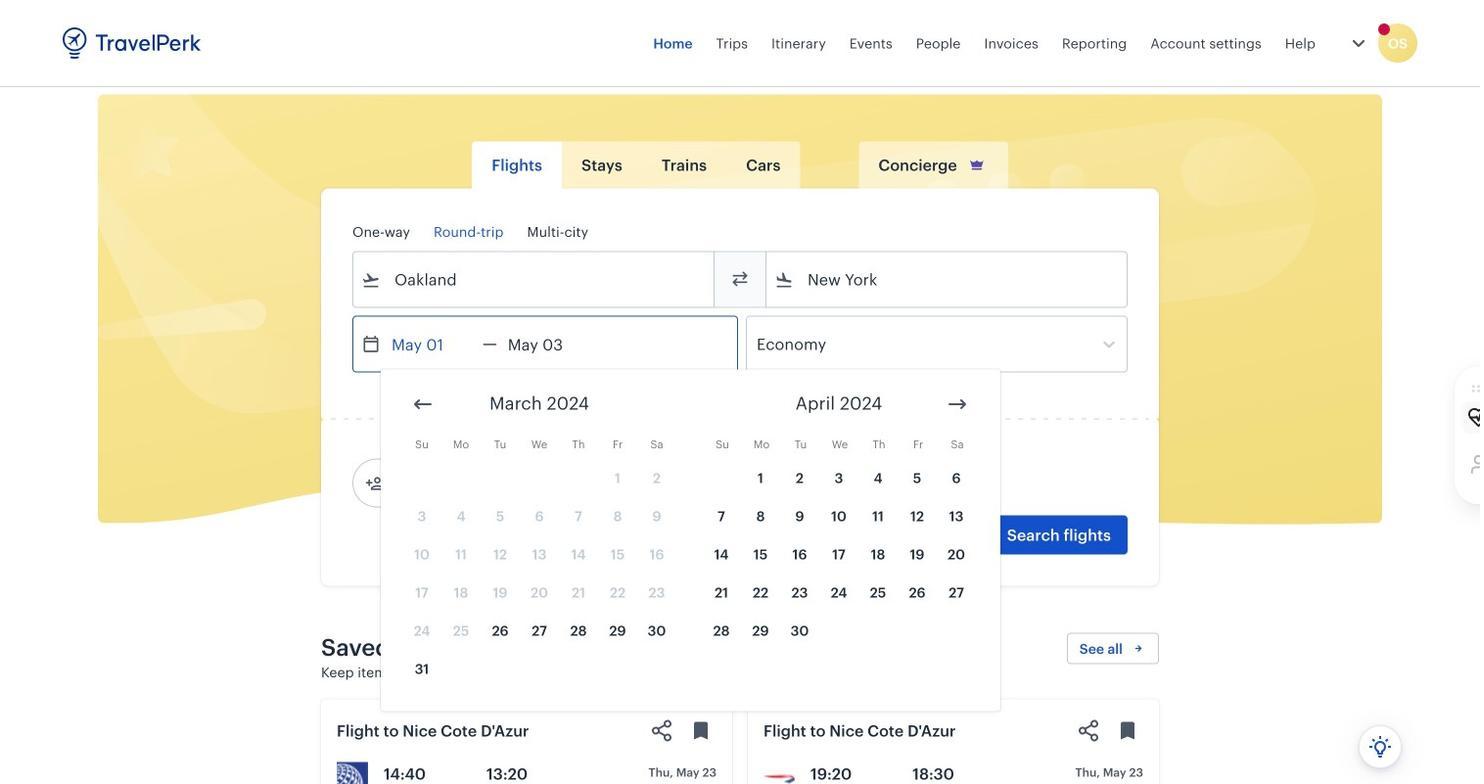 Task type: describe. For each thing, give the bounding box(es) containing it.
To search field
[[794, 264, 1101, 295]]

From search field
[[381, 264, 688, 295]]

Depart text field
[[381, 317, 483, 372]]

Return text field
[[497, 317, 599, 372]]



Task type: locate. For each thing, give the bounding box(es) containing it.
united airlines image
[[337, 762, 368, 784]]

Add first traveler search field
[[385, 467, 588, 499]]

move forward to switch to the next month. image
[[946, 393, 969, 416]]

calendar application
[[381, 370, 1480, 711]]

british airways image
[[764, 762, 795, 784]]

move backward to switch to the previous month. image
[[411, 393, 435, 416]]



